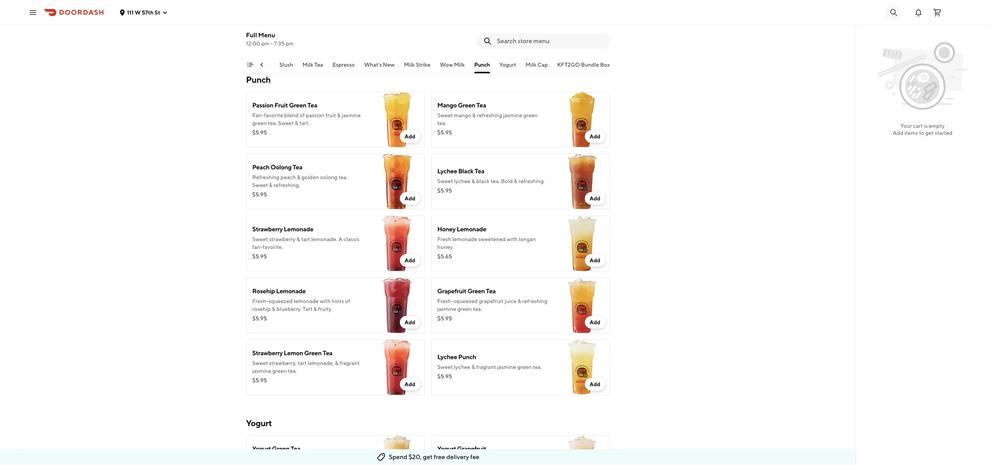 Task type: locate. For each thing, give the bounding box(es) containing it.
paired up .smooth
[[509, 456, 524, 462]]

of inside rosehip lemonade fresh-squeezed lemonade with hints of rosehip & blueberry. tart & fruity. $5.95
[[345, 298, 350, 304]]

.smooth
[[515, 464, 535, 465]]

& inside strawberry lemonade sweet strawberry & tart lemonade. a classic fan-favorite. $5.95
[[297, 236, 300, 242]]

lemonade,
[[308, 360, 334, 366]]

1 vertical spatial get
[[423, 453, 433, 461]]

add
[[893, 130, 904, 136], [405, 133, 415, 140], [590, 133, 601, 140], [405, 195, 415, 202], [590, 195, 601, 202], [405, 257, 415, 264], [590, 257, 601, 264], [405, 319, 415, 325], [590, 319, 601, 325], [405, 381, 415, 387], [590, 381, 601, 387]]

0 vertical spatial tart
[[301, 236, 310, 242]]

hints
[[332, 298, 344, 304]]

0 horizontal spatial paired
[[264, 24, 280, 31]]

box
[[600, 62, 610, 68]]

freshly cooked wow bubbles & lactose-free milk paired with tasty herbal jelly. sweet & earthy.
[[252, 16, 360, 38]]

get right to
[[926, 130, 934, 136]]

refreshing. down peach at left top
[[274, 182, 300, 188]]

get inside your cart is empty add items to get started
[[926, 130, 934, 136]]

refreshing inside grapefruit green tea fresh-squeezed grapefruit juice & refreshing jasmine green tea. $5.95
[[523, 298, 548, 304]]

strawberry lemon green tea image
[[369, 340, 425, 395]]

0 horizontal spatial lemonade
[[294, 298, 319, 304]]

open menu image
[[28, 8, 38, 17]]

0 horizontal spatial fragrant
[[340, 360, 360, 366]]

with left longan
[[507, 236, 518, 242]]

paired up menu
[[264, 24, 280, 31]]

show menu categories image
[[247, 62, 253, 68]]

1 vertical spatial strawberry
[[252, 349, 283, 357]]

punch
[[474, 62, 490, 68], [246, 75, 271, 85], [458, 353, 476, 361]]

green inside lychee punch sweet lychee & fragrant jasmine green tea. $5.95
[[518, 364, 532, 370]]

1 vertical spatial refreshing
[[523, 298, 548, 304]]

milk right slush
[[303, 62, 313, 68]]

lemonade inside honey lemonade fresh lemonade sweetened with longan honey. $5.65
[[453, 236, 477, 242]]

milk left strike
[[404, 62, 415, 68]]

with up fruity.
[[320, 298, 331, 304]]

green inside grapefruit green tea fresh-squeezed grapefruit juice & refreshing jasmine green tea. $5.95
[[458, 306, 472, 312]]

jasmine inside grapefruit green tea fresh-squeezed grapefruit juice & refreshing jasmine green tea. $5.95
[[437, 306, 456, 312]]

refreshing.
[[519, 178, 545, 184], [274, 182, 300, 188]]

kft2go
[[557, 62, 580, 68]]

1 lychee from the top
[[437, 167, 457, 175]]

strawberry for strawberry lemonade
[[252, 225, 283, 233]]

add button for grapefruit green tea
[[585, 316, 605, 329]]

0 vertical spatial punch
[[474, 62, 490, 68]]

squeezed inside grapefruit green tea fresh-squeezed grapefruit juice & refreshing jasmine green tea. $5.95
[[454, 298, 478, 304]]

sweet inside mango green tea sweet mango & refreshing jasmine green tea. $5.95
[[437, 112, 453, 118]]

0 horizontal spatial refreshing
[[477, 112, 502, 118]]

3 milk from the left
[[454, 62, 465, 68]]

2 strawberry from the top
[[252, 349, 283, 357]]

fresh-
[[252, 298, 269, 304], [437, 298, 454, 304]]

lemonade up strawberry
[[284, 225, 313, 233]]

add button for peach oolong tea
[[400, 192, 420, 205]]

sweet
[[335, 24, 351, 31], [437, 112, 453, 118], [278, 120, 294, 126], [437, 178, 453, 184], [252, 182, 268, 188], [252, 236, 268, 242], [252, 360, 268, 366], [437, 364, 453, 370]]

1 vertical spatial grapefruit
[[457, 445, 486, 453]]

tea. inside lychee black tea sweet lychee & black tea. bold & refreshing. $5.95
[[491, 178, 500, 184]]

rosehip
[[252, 306, 271, 312]]

1 horizontal spatial refreshing
[[523, 298, 548, 304]]

0 vertical spatial lemonade
[[453, 236, 477, 242]]

free for spend
[[434, 453, 445, 461]]

spend
[[389, 453, 407, 461]]

0 vertical spatial lychee
[[437, 167, 457, 175]]

passion
[[306, 112, 325, 118]]

blend
[[284, 112, 299, 118]]

lemonade inside strawberry lemonade sweet strawberry & tart lemonade. a classic fan-favorite. $5.95
[[284, 225, 313, 233]]

jasmine inside mango green tea sweet mango & refreshing jasmine green tea. $5.95
[[503, 112, 522, 118]]

lychee inside lychee punch sweet lychee & fragrant jasmine green tea. $5.95
[[437, 353, 457, 361]]

refreshing
[[477, 112, 502, 118], [523, 298, 548, 304]]

1 vertical spatial of
[[345, 298, 350, 304]]

full
[[246, 31, 257, 39]]

2 milk from the left
[[404, 62, 415, 68]]

Item Search search field
[[497, 37, 604, 45]]

lemonade inside honey lemonade fresh lemonade sweetened with longan honey. $5.65
[[457, 225, 486, 233]]

add for peach oolong tea
[[405, 195, 415, 202]]

lemonade inside rosehip lemonade fresh-squeezed lemonade with hints of rosehip & blueberry. tart & fruity. $5.95
[[276, 287, 306, 295]]

squeezed inside rosehip lemonade fresh-squeezed lemonade with hints of rosehip & blueberry. tart & fruity. $5.95
[[269, 298, 293, 304]]

1 horizontal spatial refreshing.
[[519, 178, 545, 184]]

0 horizontal spatial fresh-
[[252, 298, 269, 304]]

favorite
[[264, 112, 283, 118]]

57th
[[142, 9, 154, 15]]

add button for honey lemonade
[[585, 254, 605, 267]]

milk tea
[[303, 62, 323, 68]]

grapefruit up fee
[[457, 445, 486, 453]]

2 lychee from the top
[[454, 364, 471, 370]]

what's new
[[364, 62, 395, 68]]

yogurt grapefruit image
[[554, 435, 610, 465]]

tea. inside mango green tea sweet mango & refreshing jasmine green tea. $5.95
[[437, 120, 447, 126]]

add for honey lemonade
[[590, 257, 601, 264]]

1 pm from the left
[[261, 40, 269, 47]]

with down cooked
[[281, 24, 292, 31]]

free inside freshly cooked wow bubbles & lactose-free milk paired with tasty herbal jelly. sweet & earthy.
[[350, 16, 360, 23]]

new
[[383, 62, 395, 68]]

passion
[[252, 102, 273, 109]]

1 vertical spatial juice
[[502, 464, 514, 465]]

tart
[[301, 236, 310, 242], [298, 360, 307, 366]]

0 vertical spatial juice
[[505, 298, 517, 304]]

add for strawberry lemon green tea
[[405, 381, 415, 387]]

get
[[926, 130, 934, 136], [423, 453, 433, 461]]

1 strawberry from the top
[[252, 225, 283, 233]]

1 fresh- from the left
[[252, 298, 269, 304]]

0 vertical spatial get
[[926, 130, 934, 136]]

tart down lemon
[[298, 360, 307, 366]]

green inside grapefruit green tea fresh-squeezed grapefruit juice & refreshing jasmine green tea. $5.95
[[468, 287, 485, 295]]

milk
[[252, 24, 263, 31]]

grapefruit inside grapefruit green tea fresh-squeezed grapefruit juice & refreshing jasmine green tea. $5.95
[[479, 298, 504, 304]]

lychee for lychee black tea
[[437, 167, 457, 175]]

kft2go bundle box button
[[557, 61, 610, 73]]

squeezed
[[269, 298, 293, 304], [454, 298, 478, 304], [451, 464, 475, 465]]

lemonade up 'sweetened'
[[457, 225, 486, 233]]

add button for strawberry lemon green tea
[[400, 378, 420, 391]]

green inside mango green tea sweet mango & refreshing jasmine green tea. $5.95
[[458, 102, 475, 109]]

sweet inside strawberry lemonade sweet strawberry & tart lemonade. a classic fan-favorite. $5.95
[[252, 236, 268, 242]]

lemonade up tart at bottom left
[[294, 298, 319, 304]]

lemonade for rosehip lemonade
[[276, 287, 306, 295]]

lychee inside lychee black tea sweet lychee & black tea. bold & refreshing. $5.95
[[437, 167, 457, 175]]

1 vertical spatial lychee
[[454, 364, 471, 370]]

get right the $20,
[[423, 453, 433, 461]]

of
[[300, 112, 305, 118], [345, 298, 350, 304]]

tart.
[[300, 120, 310, 126]]

0 vertical spatial grapefruit
[[437, 287, 467, 295]]

milk left cap
[[526, 62, 537, 68]]

1 horizontal spatial lemonade
[[453, 236, 477, 242]]

2 lychee from the top
[[437, 353, 457, 361]]

grapefruit
[[437, 287, 467, 295], [457, 445, 486, 453]]

-
[[271, 40, 273, 47]]

1 vertical spatial grapefruit
[[476, 464, 501, 465]]

1 horizontal spatial free
[[434, 453, 445, 461]]

cooked
[[272, 16, 290, 23]]

0 vertical spatial strawberry
[[252, 225, 283, 233]]

squeezed inside 'yogurt grapefruit caffeine free / yakult yogurt paired with fresh squeezed grapefruit juice .smooth'
[[451, 464, 475, 465]]

tasty
[[293, 24, 305, 31]]

empty
[[929, 123, 945, 129]]

12:00
[[246, 40, 260, 47]]

fresh
[[437, 236, 451, 242]]

strawberry inside strawberry lemonade sweet strawberry & tart lemonade. a classic fan-favorite. $5.95
[[252, 225, 283, 233]]

refreshing. right bold
[[519, 178, 545, 184]]

$7.05
[[252, 34, 267, 40]]

lemonade up blueberry.
[[276, 287, 306, 295]]

tea inside button
[[314, 62, 323, 68]]

sweet inside lychee black tea sweet lychee & black tea. bold & refreshing. $5.95
[[437, 178, 453, 184]]

fragrant
[[340, 360, 360, 366], [476, 364, 496, 370]]

tart left lemonade.
[[301, 236, 310, 242]]

strawberry
[[252, 225, 283, 233], [252, 349, 283, 357]]

add for lychee punch
[[590, 381, 601, 387]]

lychee punch sweet lychee & fragrant jasmine green tea. $5.95
[[437, 353, 542, 380]]

0 horizontal spatial refreshing.
[[274, 182, 300, 188]]

lychee for lychee punch
[[437, 353, 457, 361]]

strawberry inside strawberry lemon green tea sweet strawberry, tart lemonade, & fragrant jasmine green tea. $5.95
[[252, 349, 283, 357]]

milk
[[303, 62, 313, 68], [404, 62, 415, 68], [454, 62, 465, 68], [526, 62, 537, 68]]

paired inside freshly cooked wow bubbles & lactose-free milk paired with tasty herbal jelly. sweet & earthy.
[[264, 24, 280, 31]]

tea inside strawberry lemon green tea sweet strawberry, tart lemonade, & fragrant jasmine green tea. $5.95
[[323, 349, 333, 357]]

0 items, open order cart image
[[933, 8, 942, 17]]

with up .smooth
[[526, 456, 536, 462]]

started
[[935, 130, 953, 136]]

with inside honey lemonade fresh lemonade sweetened with longan honey. $5.65
[[507, 236, 518, 242]]

pm left -
[[261, 40, 269, 47]]

refreshing. inside lychee black tea sweet lychee & black tea. bold & refreshing. $5.95
[[519, 178, 545, 184]]

add for rosehip lemonade
[[405, 319, 415, 325]]

tea inside mango green tea sweet mango & refreshing jasmine green tea. $5.95
[[477, 102, 486, 109]]

1 vertical spatial paired
[[509, 456, 524, 462]]

1 horizontal spatial paired
[[509, 456, 524, 462]]

2 horizontal spatial free
[[460, 456, 470, 462]]

tea. inside lychee punch sweet lychee & fragrant jasmine green tea. $5.95
[[533, 364, 542, 370]]

tart inside strawberry lemon green tea sweet strawberry, tart lemonade, & fragrant jasmine green tea. $5.95
[[298, 360, 307, 366]]

what's
[[364, 62, 382, 68]]

honey lemonade image
[[554, 216, 610, 271]]

fan-
[[252, 244, 263, 250]]

1 horizontal spatial fragrant
[[476, 364, 496, 370]]

lemonade right fresh at the left of the page
[[453, 236, 477, 242]]

111 w 57th st
[[127, 9, 160, 15]]

grapefruit down $5.65
[[437, 287, 467, 295]]

fresh- inside rosehip lemonade fresh-squeezed lemonade with hints of rosehip & blueberry. tart & fruity. $5.95
[[252, 298, 269, 304]]

milk strike button
[[404, 61, 431, 73]]

golden
[[302, 174, 319, 180]]

tea. inside peach oolong tea refreshing peach & golden oolong tea. sweet & refreshing. $5.95
[[339, 174, 348, 180]]

of up tart. on the left top of page
[[300, 112, 305, 118]]

lemonade
[[284, 225, 313, 233], [457, 225, 486, 233], [276, 287, 306, 295]]

1 milk from the left
[[303, 62, 313, 68]]

juice inside grapefruit green tea fresh-squeezed grapefruit juice & refreshing jasmine green tea. $5.95
[[505, 298, 517, 304]]

free inside 'yogurt grapefruit caffeine free / yakult yogurt paired with fresh squeezed grapefruit juice .smooth'
[[460, 456, 470, 462]]

0 vertical spatial of
[[300, 112, 305, 118]]

green inside strawberry lemon green tea sweet strawberry, tart lemonade, & fragrant jasmine green tea. $5.95
[[304, 349, 322, 357]]

wow milk button
[[440, 61, 465, 73]]

2 vertical spatial punch
[[458, 353, 476, 361]]

add button for mango green tea
[[585, 130, 605, 143]]

green inside passion fruit green tea fan-favorite blend of passion fruit & jasmine green tea. sweet & tart. $5.95
[[252, 120, 267, 126]]

1 vertical spatial tart
[[298, 360, 307, 366]]

strike
[[416, 62, 431, 68]]

milk right wow
[[454, 62, 465, 68]]

with
[[281, 24, 292, 31], [507, 236, 518, 242], [320, 298, 331, 304], [526, 456, 536, 462]]

of right hints
[[345, 298, 350, 304]]

1 horizontal spatial get
[[926, 130, 934, 136]]

milk tea button
[[303, 61, 323, 73]]

1 vertical spatial lemonade
[[294, 298, 319, 304]]

4 milk from the left
[[526, 62, 537, 68]]

cart
[[913, 123, 923, 129]]

yogurt green tea image
[[369, 435, 425, 465]]

grapefruit
[[479, 298, 504, 304], [476, 464, 501, 465]]

tea inside lychee black tea sweet lychee & black tea. bold & refreshing. $5.95
[[475, 167, 485, 175]]

pm
[[261, 40, 269, 47], [286, 40, 294, 47]]

espresso button
[[333, 61, 355, 73]]

strawberry lemonade sweet strawberry & tart lemonade. a classic fan-favorite. $5.95
[[252, 225, 360, 260]]

1 horizontal spatial fresh-
[[437, 298, 454, 304]]

0 horizontal spatial of
[[300, 112, 305, 118]]

add button for lychee punch
[[585, 378, 605, 391]]

grapefruit inside 'yogurt grapefruit caffeine free / yakult yogurt paired with fresh squeezed grapefruit juice .smooth'
[[476, 464, 501, 465]]

1 lychee from the top
[[454, 178, 471, 184]]

earthy.
[[252, 32, 269, 38]]

111 w 57th st button
[[119, 9, 168, 15]]

strawberry for strawberry lemon green tea
[[252, 349, 283, 357]]

green
[[289, 102, 306, 109], [458, 102, 475, 109], [468, 287, 485, 295], [304, 349, 322, 357], [272, 445, 290, 453]]

slush button
[[280, 61, 293, 73]]

& inside grapefruit green tea fresh-squeezed grapefruit juice & refreshing jasmine green tea. $5.95
[[518, 298, 521, 304]]

herbal jelly image
[[369, 0, 425, 52]]

strawberry up strawberry,
[[252, 349, 283, 357]]

add inside your cart is empty add items to get started
[[893, 130, 904, 136]]

of inside passion fruit green tea fan-favorite blend of passion fruit & jasmine green tea. sweet & tart. $5.95
[[300, 112, 305, 118]]

$5.95
[[252, 129, 267, 136], [437, 129, 452, 136], [437, 187, 452, 194], [252, 191, 267, 198], [252, 253, 267, 260], [252, 315, 267, 322], [437, 315, 452, 322], [437, 373, 452, 380], [252, 377, 267, 384]]

0 horizontal spatial pm
[[261, 40, 269, 47]]

0 horizontal spatial free
[[350, 16, 360, 23]]

0 vertical spatial paired
[[264, 24, 280, 31]]

to
[[919, 130, 925, 136]]

peach oolong tea image
[[369, 154, 425, 209]]

classic button
[[253, 61, 270, 73]]

green
[[523, 112, 538, 118], [252, 120, 267, 126], [458, 306, 472, 312], [518, 364, 532, 370], [272, 368, 287, 374]]

tart inside strawberry lemonade sweet strawberry & tart lemonade. a classic fan-favorite. $5.95
[[301, 236, 310, 242]]

2 fresh- from the left
[[437, 298, 454, 304]]

1 vertical spatial lychee
[[437, 353, 457, 361]]

0 vertical spatial grapefruit
[[479, 298, 504, 304]]

strawberry up strawberry
[[252, 225, 283, 233]]

1 horizontal spatial of
[[345, 298, 350, 304]]

pm right 7:35
[[286, 40, 294, 47]]

0 vertical spatial refreshing
[[477, 112, 502, 118]]

blueberry.
[[277, 306, 302, 312]]

1 horizontal spatial pm
[[286, 40, 294, 47]]

punch inside lychee punch sweet lychee & fragrant jasmine green tea. $5.95
[[458, 353, 476, 361]]

0 vertical spatial lychee
[[454, 178, 471, 184]]



Task type: describe. For each thing, give the bounding box(es) containing it.
peach
[[281, 174, 296, 180]]

$5.95 inside peach oolong tea refreshing peach & golden oolong tea. sweet & refreshing. $5.95
[[252, 191, 267, 198]]

add for passion fruit green tea
[[405, 133, 415, 140]]

milk cap button
[[526, 61, 548, 73]]

add button for passion fruit green tea
[[400, 130, 420, 143]]

green for mango green tea sweet mango & refreshing jasmine green tea. $5.95
[[458, 102, 475, 109]]

yogurt
[[491, 456, 507, 462]]

with inside rosehip lemonade fresh-squeezed lemonade with hints of rosehip & blueberry. tart & fruity. $5.95
[[320, 298, 331, 304]]

add button for lychee black tea
[[585, 192, 605, 205]]

lychee black tea image
[[554, 154, 610, 209]]

slush
[[280, 62, 293, 68]]

jasmine inside strawberry lemon green tea sweet strawberry, tart lemonade, & fragrant jasmine green tea. $5.95
[[252, 368, 271, 374]]

passion fruit green tea image
[[369, 92, 425, 147]]

$5.65
[[437, 253, 452, 260]]

what's new button
[[364, 61, 395, 73]]

peach
[[252, 164, 270, 171]]

notification bell image
[[914, 8, 924, 17]]

tea inside passion fruit green tea fan-favorite blend of passion fruit & jasmine green tea. sweet & tart. $5.95
[[308, 102, 317, 109]]

espresso
[[333, 62, 355, 68]]

mango
[[454, 112, 471, 118]]

jasmine inside lychee punch sweet lychee & fragrant jasmine green tea. $5.95
[[497, 364, 516, 370]]

caffeine
[[437, 456, 459, 462]]

your cart is empty add items to get started
[[893, 123, 953, 136]]

w
[[135, 9, 141, 15]]

mango
[[437, 102, 457, 109]]

your
[[901, 123, 912, 129]]

sweet inside passion fruit green tea fan-favorite blend of passion fruit & jasmine green tea. sweet & tart. $5.95
[[278, 120, 294, 126]]

milk cap
[[526, 62, 548, 68]]

grapefruit green tea fresh-squeezed grapefruit juice & refreshing jasmine green tea. $5.95
[[437, 287, 548, 322]]

$5.95 inside passion fruit green tea fan-favorite blend of passion fruit & jasmine green tea. sweet & tart. $5.95
[[252, 129, 267, 136]]

fruit
[[326, 112, 336, 118]]

/
[[471, 456, 474, 462]]

herbal
[[306, 24, 322, 31]]

freshly
[[252, 16, 271, 23]]

lemon
[[284, 349, 303, 357]]

full menu 12:00 pm - 7:35 pm
[[246, 31, 294, 47]]

add for grapefruit green tea
[[590, 319, 601, 325]]

add button for strawberry lemonade
[[400, 254, 420, 267]]

lactose-
[[330, 16, 350, 23]]

wow
[[440, 62, 453, 68]]

longan
[[519, 236, 536, 242]]

$5.95 inside grapefruit green tea fresh-squeezed grapefruit juice & refreshing jasmine green tea. $5.95
[[437, 315, 452, 322]]

refreshing. inside peach oolong tea refreshing peach & golden oolong tea. sweet & refreshing. $5.95
[[274, 182, 300, 188]]

black
[[476, 178, 490, 184]]

fruity.
[[318, 306, 332, 312]]

bundle
[[581, 62, 599, 68]]

tea inside peach oolong tea refreshing peach & golden oolong tea. sweet & refreshing. $5.95
[[293, 164, 302, 171]]

milk for milk cap
[[526, 62, 537, 68]]

green for yogurt green tea
[[272, 445, 290, 453]]

green inside strawberry lemon green tea sweet strawberry, tart lemonade, & fragrant jasmine green tea. $5.95
[[272, 368, 287, 374]]

$5.95 inside strawberry lemonade sweet strawberry & tart lemonade. a classic fan-favorite. $5.95
[[252, 253, 267, 260]]

green inside passion fruit green tea fan-favorite blend of passion fruit & jasmine green tea. sweet & tart. $5.95
[[289, 102, 306, 109]]

favorite.
[[263, 244, 283, 250]]

wow
[[291, 16, 303, 23]]

& inside lychee punch sweet lychee & fragrant jasmine green tea. $5.95
[[472, 364, 475, 370]]

yogurt inside 'yogurt grapefruit caffeine free / yakult yogurt paired with fresh squeezed grapefruit juice .smooth'
[[437, 445, 456, 453]]

$5.95 inside strawberry lemon green tea sweet strawberry, tart lemonade, & fragrant jasmine green tea. $5.95
[[252, 377, 267, 384]]

mango green tea image
[[554, 92, 610, 147]]

$5.95 inside rosehip lemonade fresh-squeezed lemonade with hints of rosehip & blueberry. tart & fruity. $5.95
[[252, 315, 267, 322]]

& inside mango green tea sweet mango & refreshing jasmine green tea. $5.95
[[472, 112, 476, 118]]

1 vertical spatial punch
[[246, 75, 271, 85]]

add for lychee black tea
[[590, 195, 601, 202]]

oolong
[[320, 174, 338, 180]]

& inside strawberry lemon green tea sweet strawberry, tart lemonade, & fragrant jasmine green tea. $5.95
[[335, 360, 339, 366]]

tea. inside passion fruit green tea fan-favorite blend of passion fruit & jasmine green tea. sweet & tart. $5.95
[[268, 120, 277, 126]]

2 pm from the left
[[286, 40, 294, 47]]

$5.95 inside mango green tea sweet mango & refreshing jasmine green tea. $5.95
[[437, 129, 452, 136]]

mango green tea sweet mango & refreshing jasmine green tea. $5.95
[[437, 102, 538, 136]]

passion fruit green tea fan-favorite blend of passion fruit & jasmine green tea. sweet & tart. $5.95
[[252, 102, 361, 136]]

rosehip
[[252, 287, 275, 295]]

fragrant inside lychee punch sweet lychee & fragrant jasmine green tea. $5.95
[[476, 364, 496, 370]]

grapefruit inside grapefruit green tea fresh-squeezed grapefruit juice & refreshing jasmine green tea. $5.95
[[437, 287, 467, 295]]

fragrant inside strawberry lemon green tea sweet strawberry, tart lemonade, & fragrant jasmine green tea. $5.95
[[340, 360, 360, 366]]

lychee inside lychee black tea sweet lychee & black tea. bold & refreshing. $5.95
[[454, 178, 471, 184]]

add for mango green tea
[[590, 133, 601, 140]]

strawberry lemon green tea sweet strawberry, tart lemonade, & fragrant jasmine green tea. $5.95
[[252, 349, 360, 384]]

spend $20, get free delivery fee
[[389, 453, 480, 461]]

juice inside 'yogurt grapefruit caffeine free / yakult yogurt paired with fresh squeezed grapefruit juice .smooth'
[[502, 464, 514, 465]]

lemonade.
[[311, 236, 338, 242]]

milk strike
[[404, 62, 431, 68]]

sweet inside strawberry lemon green tea sweet strawberry, tart lemonade, & fragrant jasmine green tea. $5.95
[[252, 360, 268, 366]]

wow milk
[[440, 62, 465, 68]]

cap
[[538, 62, 548, 68]]

grapefruit green tea image
[[554, 278, 610, 333]]

scroll menu navigation left image
[[259, 62, 265, 68]]

lemonade inside rosehip lemonade fresh-squeezed lemonade with hints of rosehip & blueberry. tart & fruity. $5.95
[[294, 298, 319, 304]]

honey
[[437, 225, 456, 233]]

fruit
[[275, 102, 288, 109]]

free for yogurt
[[460, 456, 470, 462]]

sweet inside peach oolong tea refreshing peach & golden oolong tea. sweet & refreshing. $5.95
[[252, 182, 268, 188]]

lychee inside lychee punch sweet lychee & fragrant jasmine green tea. $5.95
[[454, 364, 471, 370]]

yogurt button
[[500, 61, 516, 73]]

delivery
[[447, 453, 469, 461]]

honey.
[[437, 244, 454, 250]]

kft2go bundle box
[[557, 62, 610, 68]]

lemonade for honey lemonade
[[457, 225, 486, 233]]

sweetened
[[479, 236, 506, 242]]

of for fruit
[[300, 112, 305, 118]]

fan-
[[252, 112, 264, 118]]

with inside 'yogurt grapefruit caffeine free / yakult yogurt paired with fresh squeezed grapefruit juice .smooth'
[[526, 456, 536, 462]]

rosehip lemonade image
[[369, 278, 425, 333]]

tea inside grapefruit green tea fresh-squeezed grapefruit juice & refreshing jasmine green tea. $5.95
[[486, 287, 496, 295]]

111
[[127, 9, 134, 15]]

classic
[[344, 236, 360, 242]]

paired inside 'yogurt grapefruit caffeine free / yakult yogurt paired with fresh squeezed grapefruit juice .smooth'
[[509, 456, 524, 462]]

add button for rosehip lemonade
[[400, 316, 420, 329]]

milk for milk tea
[[303, 62, 313, 68]]

$5.95 inside lychee black tea sweet lychee & black tea. bold & refreshing. $5.95
[[437, 187, 452, 194]]

tea. inside strawberry lemon green tea sweet strawberry, tart lemonade, & fragrant jasmine green tea. $5.95
[[288, 368, 297, 374]]

yogurt grapefruit caffeine free / yakult yogurt paired with fresh squeezed grapefruit juice .smooth 
[[437, 445, 540, 465]]

black
[[458, 167, 474, 175]]

with inside freshly cooked wow bubbles & lactose-free milk paired with tasty herbal jelly. sweet & earthy.
[[281, 24, 292, 31]]

strawberry
[[269, 236, 296, 242]]

classic
[[253, 62, 270, 68]]

sweet inside freshly cooked wow bubbles & lactose-free milk paired with tasty herbal jelly. sweet & earthy.
[[335, 24, 351, 31]]

menu
[[258, 31, 275, 39]]

tart
[[303, 306, 312, 312]]

$20,
[[409, 453, 422, 461]]

7:35
[[274, 40, 285, 47]]

fee
[[470, 453, 480, 461]]

green for grapefruit green tea fresh-squeezed grapefruit juice & refreshing jasmine green tea. $5.95
[[468, 287, 485, 295]]

of for lemonade
[[345, 298, 350, 304]]

lychee black tea sweet lychee & black tea. bold & refreshing. $5.95
[[437, 167, 545, 194]]

fresh- inside grapefruit green tea fresh-squeezed grapefruit juice & refreshing jasmine green tea. $5.95
[[437, 298, 454, 304]]

lychee punch image
[[554, 340, 610, 395]]

$5.95 inside lychee punch sweet lychee & fragrant jasmine green tea. $5.95
[[437, 373, 452, 380]]

add for strawberry lemonade
[[405, 257, 415, 264]]

fresh
[[437, 464, 450, 465]]

green inside mango green tea sweet mango & refreshing jasmine green tea. $5.95
[[523, 112, 538, 118]]

tea. inside grapefruit green tea fresh-squeezed grapefruit juice & refreshing jasmine green tea. $5.95
[[473, 306, 482, 312]]

milk for milk strike
[[404, 62, 415, 68]]

jelly.
[[323, 24, 334, 31]]

lemonade for strawberry lemonade
[[284, 225, 313, 233]]

bold
[[501, 178, 513, 184]]

sweet inside lychee punch sweet lychee & fragrant jasmine green tea. $5.95
[[437, 364, 453, 370]]

oolong
[[271, 164, 292, 171]]

refreshing inside mango green tea sweet mango & refreshing jasmine green tea. $5.95
[[477, 112, 502, 118]]

grapefruit inside 'yogurt grapefruit caffeine free / yakult yogurt paired with fresh squeezed grapefruit juice .smooth'
[[457, 445, 486, 453]]

yakult
[[475, 456, 490, 462]]

strawberry lemonade image
[[369, 216, 425, 271]]

peach oolong tea refreshing peach & golden oolong tea. sweet & refreshing. $5.95
[[252, 164, 348, 198]]

items
[[905, 130, 918, 136]]

strawberry,
[[269, 360, 297, 366]]

jasmine inside passion fruit green tea fan-favorite blend of passion fruit & jasmine green tea. sweet & tart. $5.95
[[342, 112, 361, 118]]

refreshing
[[252, 174, 280, 180]]

yogurt green tea
[[252, 445, 300, 453]]

0 horizontal spatial get
[[423, 453, 433, 461]]

is
[[924, 123, 928, 129]]

rosehip lemonade fresh-squeezed lemonade with hints of rosehip & blueberry. tart & fruity. $5.95
[[252, 287, 350, 322]]

honey lemonade fresh lemonade sweetened with longan honey. $5.65
[[437, 225, 536, 260]]



Task type: vqa. For each thing, say whether or not it's contained in the screenshot.
the refreshing within the Grapefruit Green Tea Fresh-squeezed grapefruit juice & refreshing jasmine green tea. $5.95
yes



